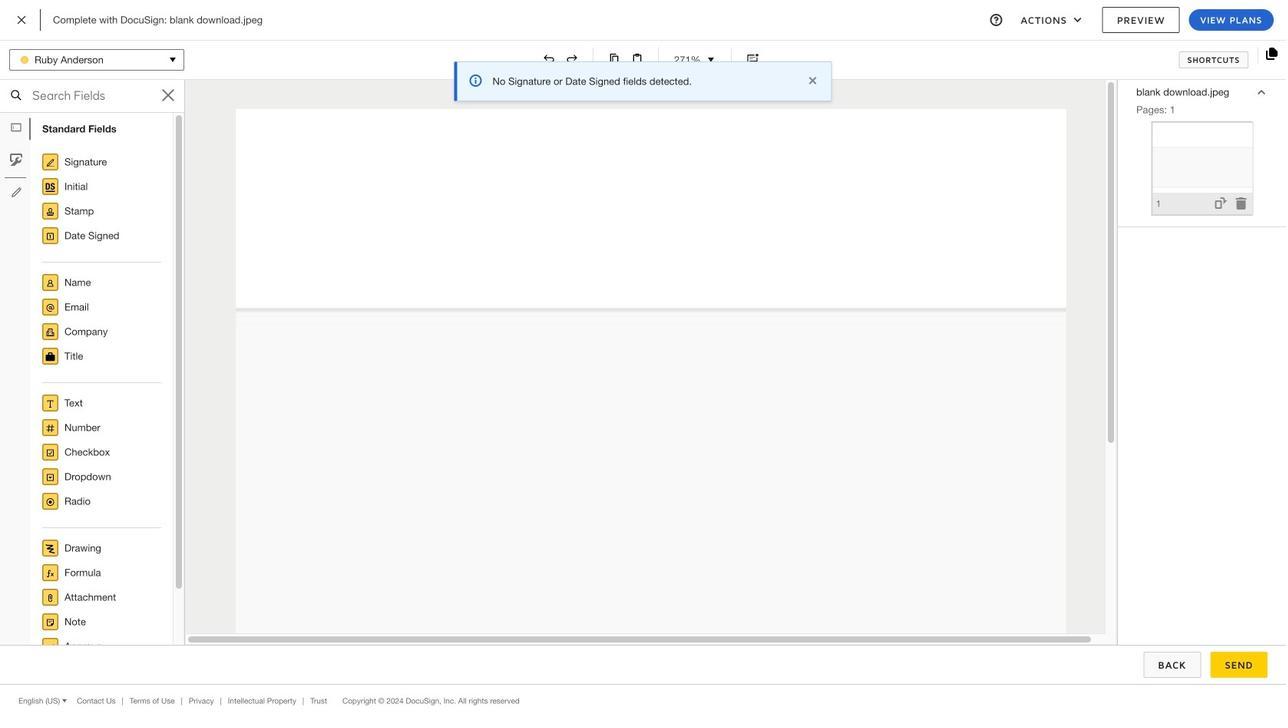 Task type: locate. For each thing, give the bounding box(es) containing it.
region
[[1118, 103, 1286, 226]]

document preview showing 1 pages image
[[186, 80, 1116, 717]]

tab panel
[[31, 113, 184, 697]]

standard fields image
[[10, 121, 22, 133]]

status
[[493, 74, 796, 88]]

list item
[[1179, 47, 1248, 73]]

list
[[0, 40, 1286, 80]]



Task type: describe. For each thing, give the bounding box(es) containing it.
fields palette region
[[0, 113, 184, 697]]

custom fields image
[[10, 153, 22, 166]]

Search Fields text field
[[31, 81, 153, 111]]

document blank download.jpeg - page 1 image
[[1153, 123, 1253, 214]]

field_types tab list
[[0, 113, 31, 645]]

pre-fill tools image
[[10, 186, 22, 199]]



Task type: vqa. For each thing, say whether or not it's contained in the screenshot.
"region"
yes



